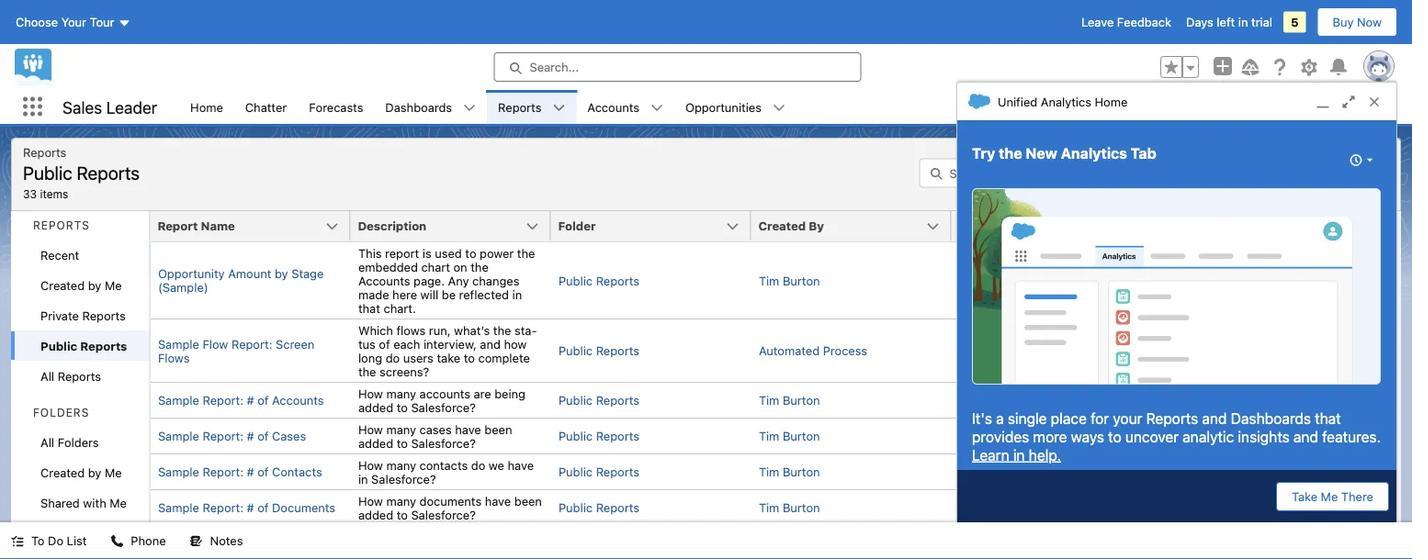 Task type: vqa. For each thing, say whether or not it's contained in the screenshot.
Refresh
no



Task type: describe. For each thing, give the bounding box(es) containing it.
have inside how many contacts do we have in salesforce?
[[507, 458, 533, 472]]

flows
[[396, 323, 425, 337]]

# for cases
[[246, 429, 254, 443]]

created on cell
[[951, 211, 1152, 243]]

text default image inside reports list item
[[553, 102, 565, 114]]

tim burton for how many documents have been added to salesforce?
[[758, 501, 820, 515]]

reports inside "link"
[[82, 309, 126, 322]]

9/28/2023, 12:04 pm for this report is used to power the embedded chart on the accounts page.  any changes made here will be reflected in that chart.
[[959, 274, 1076, 288]]

reflected
[[459, 288, 508, 301]]

burton for how many cases have been added to salesforce?
[[782, 429, 820, 443]]

long
[[358, 351, 382, 365]]

public reports link for which flows run, what's the status of each interview, and how long do users take to complete the screens?
[[558, 344, 639, 358]]

stage
[[291, 267, 323, 281]]

to inside how many documents have been added to salesforce?
[[396, 508, 407, 522]]

sales leader
[[62, 97, 157, 117]]

provides
[[972, 428, 1029, 446]]

automated process link
[[758, 344, 867, 358]]

the right on
[[470, 260, 488, 274]]

sample report: # of cases
[[158, 429, 306, 443]]

how many documents have been added to salesforce?
[[358, 494, 541, 522]]

tim for how many documents have been added to salesforce?
[[758, 501, 779, 515]]

learn in help. link
[[972, 446, 1061, 464]]

it's a single place for your reports and dashboards that provides more ways to uncover analytic insights and features. learn in help.
[[972, 410, 1381, 464]]

leave
[[1081, 15, 1114, 29]]

we
[[488, 458, 504, 472]]

reports public reports 33 items
[[23, 145, 140, 200]]

burton for this report is used to power the embedded chart on the accounts page.  any changes made here will be reflected in that chart.
[[782, 274, 820, 288]]

cell for how many accounts are being added to salesforce?
[[1152, 382, 1352, 418]]

list containing home
[[179, 90, 1412, 124]]

public reports for how many contacts do we have in salesforce?
[[558, 465, 639, 479]]

take
[[1292, 490, 1317, 504]]

9/28/2023, for how many contacts do we have in salesforce?
[[959, 465, 1020, 479]]

been for how many documents have been added to salesforce?
[[514, 494, 541, 508]]

in right left
[[1238, 15, 1248, 29]]

analytic
[[1183, 428, 1234, 446]]

process
[[822, 344, 867, 358]]

users
[[403, 351, 433, 365]]

notes button
[[179, 523, 254, 559]]

cell for how many contacts do we have in salesforce?
[[1152, 454, 1352, 490]]

sample report: # of contacts link
[[158, 465, 322, 479]]

opportunities list item
[[674, 90, 796, 124]]

all for all folders
[[40, 435, 54, 449]]

9/28/2023, for which flows run, what's the status of each interview, and how long do users take to complete the screens?
[[959, 344, 1020, 358]]

public reports link for how many cases have been added to salesforce?
[[558, 429, 639, 443]]

new
[[1026, 145, 1057, 162]]

private reports link
[[11, 300, 149, 331]]

have for documents
[[484, 494, 511, 508]]

report: for accounts
[[202, 394, 243, 407]]

it's
[[972, 410, 992, 427]]

take
[[436, 351, 460, 365]]

tim burton link for how many accounts are being added to salesforce?
[[758, 394, 820, 407]]

on
[[1009, 219, 1026, 233]]

opportunities
[[685, 100, 762, 114]]

take me there link
[[1276, 482, 1389, 512]]

public for how many contacts do we have in salesforce?
[[558, 465, 592, 479]]

chart
[[421, 260, 450, 274]]

9/28/2023, 12:04 pm for which flows run, what's the status of each interview, and how long do users take to complete the screens?
[[959, 344, 1076, 358]]

Search public reports... text field
[[919, 158, 1150, 188]]

public reports link for how many accounts are being added to salesforce?
[[558, 394, 639, 407]]

chatter
[[245, 100, 287, 114]]

on
[[453, 260, 467, 274]]

embedded
[[358, 260, 417, 274]]

chatter link
[[234, 90, 298, 124]]

this report is used to power the embedded chart on the accounts page.  any changes made here will be reflected in that chart.
[[358, 246, 535, 315]]

cell for this report is used to power the embedded chart on the accounts page.  any changes made here will be reflected in that chart.
[[1152, 243, 1352, 319]]

created by me link for private
[[11, 270, 149, 300]]

to do list
[[31, 534, 87, 548]]

dashboards link
[[374, 90, 463, 124]]

more
[[1033, 428, 1067, 446]]

opportunity
[[158, 267, 224, 281]]

by inside the opportunity amount by stage (sample)
[[274, 267, 288, 281]]

your
[[61, 15, 86, 29]]

many for documents
[[386, 494, 416, 508]]

shared with me
[[40, 496, 127, 510]]

opportunity amount by stage (sample)
[[158, 267, 323, 294]]

reports inside list item
[[498, 100, 541, 114]]

folder
[[558, 219, 596, 233]]

been for how many cases have been added to salesforce?
[[484, 423, 512, 436]]

cell for which flows run, what's the status of each interview, and how long do users take to complete the screens?
[[1152, 319, 1352, 382]]

me up private reports
[[105, 278, 122, 292]]

private
[[40, 309, 79, 322]]

created up shared
[[40, 466, 85, 480]]

12:04 for how many documents have been added to salesforce?
[[1023, 501, 1055, 515]]

accounts
[[419, 387, 470, 401]]

dashboards inside it's a single place for your reports and dashboards that provides more ways to uncover analytic insights and features. learn in help.
[[1231, 410, 1311, 427]]

left
[[1217, 15, 1235, 29]]

many for contacts
[[386, 458, 416, 472]]

be
[[441, 288, 455, 301]]

all for all reports
[[40, 369, 54, 383]]

that inside it's a single place for your reports and dashboards that provides more ways to uncover analytic insights and features. learn in help.
[[1315, 410, 1341, 427]]

public reports link for how many documents have been added to salesforce?
[[558, 501, 639, 515]]

uncover
[[1125, 428, 1179, 446]]

text default image for unified analytics home
[[968, 91, 990, 113]]

(sample)
[[158, 281, 208, 294]]

to inside "which flows run, what's the status of each interview, and how long do users take to complete the screens?"
[[463, 351, 474, 365]]

what's
[[453, 323, 489, 337]]

description cell
[[350, 211, 562, 243]]

report
[[158, 219, 198, 233]]

cases
[[419, 423, 451, 436]]

help.
[[1029, 446, 1061, 464]]

tab
[[1131, 145, 1156, 162]]

sample report: # of accounts
[[158, 394, 323, 407]]

pm for how many contacts do we have in salesforce?
[[1058, 465, 1076, 479]]

cell for how many documents have been added to salesforce?
[[1152, 490, 1352, 525]]

text default image for notes
[[190, 535, 203, 548]]

accounts list item
[[576, 90, 674, 124]]

the right the power
[[517, 246, 535, 260]]

all folders link
[[11, 427, 149, 458]]

which flows run, what's the status of each interview, and how long do users take to complete the screens?
[[358, 323, 537, 379]]

description button
[[350, 211, 551, 241]]

pm for how many cases have been added to salesforce?
[[1058, 429, 1076, 443]]

public reports link for this report is used to power the embedded chart on the accounts page.  any changes made here will be reflected in that chart.
[[558, 274, 639, 288]]

report: for contacts
[[202, 465, 243, 479]]

leader
[[106, 97, 157, 117]]

report name
[[158, 219, 235, 233]]

in inside it's a single place for your reports and dashboards that provides more ways to uncover analytic insights and features. learn in help.
[[1013, 446, 1025, 464]]

which
[[358, 323, 393, 337]]

9/28/2023, for how many cases have been added to salesforce?
[[959, 429, 1020, 443]]

many for accounts
[[386, 387, 416, 401]]

being
[[494, 387, 525, 401]]

forecasts
[[309, 100, 363, 114]]

how for how many documents have been added to salesforce?
[[358, 494, 383, 508]]

1 vertical spatial analytics
[[1061, 145, 1127, 162]]

phone
[[131, 534, 166, 548]]

tim burton for this report is used to power the embedded chart on the accounts page.  any changes made here will be reflected in that chart.
[[758, 274, 820, 288]]

public reports for which flows run, what's the status of each interview, and how long do users take to complete the screens?
[[558, 344, 639, 358]]

9/28/2023, 12:04 pm for how many documents have been added to salesforce?
[[959, 501, 1076, 515]]

made
[[358, 288, 389, 301]]

accounts inside list item
[[587, 100, 639, 114]]

the left screens?
[[358, 365, 376, 379]]

how many accounts are being added to salesforce?
[[358, 387, 525, 414]]

dashboards list item
[[374, 90, 487, 124]]

2 vertical spatial accounts
[[272, 394, 323, 407]]

leave feedback link
[[1081, 15, 1171, 29]]

tim burton for how many cases have been added to salesforce?
[[758, 429, 820, 443]]

sample flow report: screen flows
[[158, 337, 314, 365]]

salesforce? for cases
[[411, 436, 475, 450]]

ways
[[1071, 428, 1104, 446]]

are
[[473, 387, 491, 401]]

home inside unified analytics home dialog
[[1095, 95, 1128, 108]]

how for how many accounts are being added to salesforce?
[[358, 387, 383, 401]]

sample report: # of documents link
[[158, 501, 335, 515]]

report: for cases
[[202, 429, 243, 443]]

sample for which flows run, what's the status of each interview, and how long do users take to complete the screens?
[[158, 337, 199, 351]]

sample report: # of documents
[[158, 501, 335, 515]]

tim burton for how many accounts are being added to salesforce?
[[758, 394, 820, 407]]

how for how many cases have been added to salesforce?
[[358, 423, 383, 436]]

interview,
[[423, 337, 476, 351]]

public for this report is used to power the embedded chart on the accounts page.  any changes made here will be reflected in that chart.
[[558, 274, 592, 288]]

9/28/2023, 12:04 pm for how many contacts do we have in salesforce?
[[959, 465, 1076, 479]]



Task type: locate. For each thing, give the bounding box(es) containing it.
in left help.
[[1013, 446, 1025, 464]]

burton for how many contacts do we have in salesforce?
[[782, 465, 820, 479]]

accounts down search... button
[[587, 100, 639, 114]]

search... button
[[494, 52, 861, 82]]

that inside this report is used to power the embedded chart on the accounts page.  any changes made here will be reflected in that chart.
[[358, 301, 380, 315]]

tim burton link
[[758, 274, 820, 288], [758, 394, 820, 407], [758, 429, 820, 443], [758, 465, 820, 479], [758, 501, 820, 515]]

home inside home 'link'
[[190, 100, 223, 114]]

of left each
[[378, 337, 390, 351]]

3 tim burton from the top
[[758, 429, 820, 443]]

12:04 for this report is used to power the embedded chart on the accounts page.  any changes made here will be reflected in that chart.
[[1023, 274, 1055, 288]]

1 cell from the top
[[1152, 243, 1352, 319]]

list
[[67, 534, 87, 548]]

all down private
[[40, 369, 54, 383]]

tim for this report is used to power the embedded chart on the accounts page.  any changes made here will be reflected in that chart.
[[758, 274, 779, 288]]

1 added from the top
[[358, 401, 393, 414]]

9/28/2023, for how many accounts are being added to salesforce?
[[959, 394, 1020, 407]]

tim
[[758, 274, 779, 288], [758, 394, 779, 407], [758, 429, 779, 443], [758, 465, 779, 479], [758, 501, 779, 515]]

public for which flows run, what's the status of each interview, and how long do users take to complete the screens?
[[558, 344, 592, 358]]

many left cases
[[386, 423, 416, 436]]

0 vertical spatial dashboards
[[385, 100, 452, 114]]

# for accounts
[[246, 394, 254, 407]]

shared with me link
[[11, 488, 149, 518]]

text default image inside opportunities "list item"
[[773, 102, 785, 114]]

2 tim burton from the top
[[758, 394, 820, 407]]

accounts link
[[576, 90, 650, 124]]

sample report: # of accounts link
[[158, 394, 323, 407]]

text default image left the to
[[11, 535, 24, 548]]

created
[[758, 219, 806, 233], [959, 219, 1006, 233], [40, 278, 85, 292], [40, 466, 85, 480]]

4 sample from the top
[[158, 465, 199, 479]]

to right take
[[463, 351, 474, 365]]

3 many from the top
[[386, 458, 416, 472]]

by up private reports
[[88, 278, 101, 292]]

have for cases
[[455, 423, 481, 436]]

many inside how many cases have been added to salesforce?
[[386, 423, 416, 436]]

0 vertical spatial created by me link
[[11, 270, 149, 300]]

been inside how many cases have been added to salesforce?
[[484, 423, 512, 436]]

2 9/28/2023, 12:04 pm from the top
[[959, 344, 1076, 358]]

many for cases
[[386, 423, 416, 436]]

2 created by me link from the top
[[11, 458, 149, 488]]

1 vertical spatial been
[[514, 494, 541, 508]]

report: right flow
[[231, 337, 272, 351]]

how many contacts do we have in salesforce?
[[358, 458, 533, 486]]

sample down flows
[[158, 394, 199, 407]]

0 vertical spatial all
[[40, 369, 54, 383]]

choose your tour
[[16, 15, 114, 29]]

1 horizontal spatial and
[[1202, 410, 1227, 427]]

0 vertical spatial have
[[455, 423, 481, 436]]

of up sample report: # of cases
[[257, 394, 268, 407]]

9/28/2023,
[[959, 274, 1020, 288], [959, 344, 1020, 358], [959, 394, 1020, 407], [959, 429, 1020, 443], [959, 465, 1020, 479], [959, 501, 1020, 515]]

0 vertical spatial folders
[[33, 407, 89, 419]]

2 vertical spatial added
[[358, 508, 393, 522]]

added down screens?
[[358, 401, 393, 414]]

0 horizontal spatial and
[[479, 337, 500, 351]]

4 # from the top
[[246, 501, 254, 515]]

to left cases
[[396, 436, 407, 450]]

1 tim burton link from the top
[[758, 274, 820, 288]]

folders
[[33, 407, 89, 419], [58, 435, 99, 449]]

how for how many contacts do we have in salesforce?
[[358, 458, 383, 472]]

many down screens?
[[386, 387, 416, 401]]

report: for documents
[[202, 501, 243, 515]]

flows
[[158, 351, 189, 365]]

0 vertical spatial analytics
[[1041, 95, 1091, 108]]

9/28/2023, 12:04 pm
[[959, 274, 1076, 288], [959, 344, 1076, 358], [959, 394, 1076, 407], [959, 429, 1076, 443], [959, 465, 1076, 479], [959, 501, 1076, 515]]

5 12:04 from the top
[[1023, 465, 1055, 479]]

created by me link
[[11, 270, 149, 300], [11, 458, 149, 488]]

# up sample report: # of documents in the bottom left of the page
[[246, 465, 254, 479]]

1 text default image from the left
[[650, 102, 663, 114]]

3 9/28/2023, 12:04 pm from the top
[[959, 394, 1076, 407]]

of left cases on the bottom left of page
[[257, 429, 268, 443]]

and inside "which flows run, what's the status of each interview, and how long do users take to complete the screens?"
[[479, 337, 500, 351]]

how left cases
[[358, 423, 383, 436]]

5 9/28/2023, 12:04 pm from the top
[[959, 465, 1076, 479]]

to inside the how many accounts are being added to salesforce?
[[396, 401, 407, 414]]

sample report: # of cases link
[[158, 429, 306, 443]]

public reports for this report is used to power the embedded chart on the accounts page.  any changes made here will be reflected in that chart.
[[558, 274, 639, 288]]

5 tim from the top
[[758, 501, 779, 515]]

salesforce? inside how many documents have been added to salesforce?
[[411, 508, 475, 522]]

created by me down all folders "link"
[[40, 466, 122, 480]]

text default image down search...
[[553, 102, 565, 114]]

0 horizontal spatial do
[[385, 351, 399, 365]]

6 cell from the top
[[1152, 490, 1352, 525]]

4 12:04 from the top
[[1023, 429, 1055, 443]]

2 sample from the top
[[158, 394, 199, 407]]

2 # from the top
[[246, 429, 254, 443]]

in inside this report is used to power the embedded chart on the accounts page.  any changes made here will be reflected in that chart.
[[512, 288, 522, 301]]

created by
[[758, 219, 824, 233]]

text default image right opportunities
[[773, 102, 785, 114]]

3 how from the top
[[358, 458, 383, 472]]

dashboards up insights
[[1231, 410, 1311, 427]]

dashboards inside list item
[[385, 100, 452, 114]]

added right the documents on the bottom left of page
[[358, 508, 393, 522]]

text default image inside phone button
[[111, 535, 123, 548]]

tim burton link for this report is used to power the embedded chart on the accounts page.  any changes made here will be reflected in that chart.
[[758, 274, 820, 288]]

4 burton from the top
[[782, 465, 820, 479]]

created by me down recent link
[[40, 278, 122, 292]]

1 vertical spatial added
[[358, 436, 393, 450]]

added for how many accounts are being added to salesforce?
[[358, 401, 393, 414]]

tim burton link for how many contacts do we have in salesforce?
[[758, 465, 820, 479]]

group
[[1160, 56, 1199, 78]]

2 horizontal spatial accounts
[[587, 100, 639, 114]]

salesforce? inside how many cases have been added to salesforce?
[[411, 436, 475, 450]]

1 pm from the top
[[1058, 274, 1076, 288]]

flow
[[202, 337, 228, 351]]

of inside "which flows run, what's the status of each interview, and how long do users take to complete the screens?"
[[378, 337, 390, 351]]

of for accounts
[[257, 394, 268, 407]]

created inside button
[[959, 219, 1006, 233]]

report name button
[[150, 211, 350, 241]]

contacts
[[419, 458, 467, 472]]

created down recent
[[40, 278, 85, 292]]

tim for how many contacts do we have in salesforce?
[[758, 465, 779, 479]]

sample left flow
[[158, 337, 199, 351]]

me up with
[[105, 466, 122, 480]]

folder cell
[[551, 211, 762, 243]]

9/28/2023, 12:04 pm for how many cases have been added to salesforce?
[[959, 429, 1076, 443]]

text default image for phone
[[111, 535, 123, 548]]

the up complete
[[493, 323, 511, 337]]

many inside the how many accounts are being added to salesforce?
[[386, 387, 416, 401]]

analytics right unified
[[1041, 95, 1091, 108]]

to
[[465, 246, 476, 260], [463, 351, 474, 365], [396, 401, 407, 414], [1108, 428, 1121, 446], [396, 436, 407, 450], [396, 508, 407, 522]]

2 12:04 from the top
[[1023, 344, 1055, 358]]

to inside this report is used to power the embedded chart on the accounts page.  any changes made here will be reflected in that chart.
[[465, 246, 476, 260]]

accounts
[[587, 100, 639, 114], [358, 274, 410, 288], [272, 394, 323, 407]]

9/28/2023, for how many documents have been added to salesforce?
[[959, 501, 1020, 515]]

created on button
[[951, 211, 1152, 241]]

how down how many cases have been added to salesforce?
[[358, 458, 383, 472]]

public reports link
[[558, 274, 639, 288], [11, 331, 149, 361], [558, 344, 639, 358], [558, 394, 639, 407], [558, 429, 639, 443], [558, 465, 639, 479], [558, 501, 639, 515]]

sales
[[62, 97, 102, 117]]

5 sample from the top
[[158, 501, 199, 515]]

3 # from the top
[[246, 465, 254, 479]]

text default image
[[968, 91, 990, 113], [463, 102, 476, 114], [553, 102, 565, 114], [11, 535, 24, 548], [111, 535, 123, 548], [190, 535, 203, 548]]

subscribed cell
[[1152, 211, 1352, 243]]

3 9/28/2023, from the top
[[959, 394, 1020, 407]]

by up with
[[88, 466, 101, 480]]

3 tim burton link from the top
[[758, 429, 820, 443]]

how right the documents on the bottom left of page
[[358, 494, 383, 508]]

complete
[[478, 351, 530, 365]]

2 tim from the top
[[758, 394, 779, 407]]

changes
[[472, 274, 519, 288]]

been inside how many documents have been added to salesforce?
[[514, 494, 541, 508]]

created by button
[[751, 211, 951, 241]]

9/28/2023, for this report is used to power the embedded chart on the accounts page.  any changes made here will be reflected in that chart.
[[959, 274, 1020, 288]]

sample up phone on the bottom left
[[158, 501, 199, 515]]

burton for how many documents have been added to salesforce?
[[782, 501, 820, 515]]

how inside how many contacts do we have in salesforce?
[[358, 458, 383, 472]]

created left "by"
[[758, 219, 806, 233]]

1 created by me from the top
[[40, 278, 122, 292]]

have right we
[[507, 458, 533, 472]]

of
[[378, 337, 390, 351], [257, 394, 268, 407], [257, 429, 268, 443], [257, 465, 268, 479], [257, 501, 268, 515]]

to inside how many cases have been added to salesforce?
[[396, 436, 407, 450]]

1 how from the top
[[358, 387, 383, 401]]

pm for how many accounts are being added to salesforce?
[[1058, 394, 1076, 407]]

tim for how many accounts are being added to salesforce?
[[758, 394, 779, 407]]

how
[[503, 337, 526, 351]]

0 vertical spatial do
[[385, 351, 399, 365]]

salesforce? up cases
[[411, 401, 475, 414]]

do inside "which flows run, what's the status of each interview, and how long do users take to complete the screens?"
[[385, 351, 399, 365]]

0 vertical spatial that
[[358, 301, 380, 315]]

page.
[[413, 274, 444, 288]]

contacts
[[272, 465, 322, 479]]

unified analytics home
[[998, 95, 1128, 108]]

sample for how many documents have been added to salesforce?
[[158, 501, 199, 515]]

for
[[1091, 410, 1109, 427]]

now
[[1357, 15, 1382, 29]]

tim burton for how many contacts do we have in salesforce?
[[758, 465, 820, 479]]

6 pm from the top
[[1058, 501, 1076, 515]]

tim burton link for how many documents have been added to salesforce?
[[758, 501, 820, 515]]

sample inside sample flow report: screen flows
[[158, 337, 199, 351]]

folders up shared with me link
[[58, 435, 99, 449]]

of for documents
[[257, 501, 268, 515]]

salesforce? inside how many contacts do we have in salesforce?
[[371, 472, 435, 486]]

public reports for how many cases have been added to salesforce?
[[558, 429, 639, 443]]

# for documents
[[246, 501, 254, 515]]

created by me for with
[[40, 466, 122, 480]]

1 sample from the top
[[158, 337, 199, 351]]

public inside reports public reports 33 items
[[23, 162, 72, 183]]

3 added from the top
[[358, 508, 393, 522]]

do left we
[[471, 458, 485, 472]]

analytics
[[1041, 95, 1091, 108], [1061, 145, 1127, 162]]

cases
[[272, 429, 306, 443]]

accounts down the this at top
[[358, 274, 410, 288]]

1 tim burton from the top
[[758, 274, 820, 288]]

actions image
[[1352, 211, 1398, 241]]

many inside how many contacts do we have in salesforce?
[[386, 458, 416, 472]]

2 9/28/2023, from the top
[[959, 344, 1020, 358]]

1 vertical spatial created by me
[[40, 466, 122, 480]]

in right reflected
[[512, 288, 522, 301]]

tim for how many cases have been added to salesforce?
[[758, 429, 779, 443]]

how inside how many cases have been added to salesforce?
[[358, 423, 383, 436]]

created by cell
[[751, 211, 962, 243]]

added
[[358, 401, 393, 414], [358, 436, 393, 450], [358, 508, 393, 522]]

salesforce?
[[411, 401, 475, 414], [411, 436, 475, 450], [371, 472, 435, 486], [411, 508, 475, 522]]

status
[[358, 323, 537, 351]]

buy
[[1333, 15, 1354, 29]]

text default image left notes
[[190, 535, 203, 548]]

0 vertical spatial added
[[358, 401, 393, 414]]

text default image left phone on the bottom left
[[111, 535, 123, 548]]

home
[[1095, 95, 1128, 108], [190, 100, 223, 114]]

text default image inside notes button
[[190, 535, 203, 548]]

1 horizontal spatial home
[[1095, 95, 1128, 108]]

4 how from the top
[[358, 494, 383, 508]]

to down screens?
[[396, 401, 407, 414]]

4 9/28/2023, from the top
[[959, 429, 1020, 443]]

buy now
[[1333, 15, 1382, 29]]

all folders
[[40, 435, 99, 449]]

sample for how many contacts do we have in salesforce?
[[158, 465, 199, 479]]

used
[[434, 246, 461, 260]]

1 12:04 from the top
[[1023, 274, 1055, 288]]

salesforce? for documents
[[411, 508, 475, 522]]

text default image inside to do list "button"
[[11, 535, 24, 548]]

that up features.
[[1315, 410, 1341, 427]]

12:04 for which flows run, what's the status of each interview, and how long do users take to complete the screens?
[[1023, 344, 1055, 358]]

4 tim from the top
[[758, 465, 779, 479]]

created on
[[959, 219, 1026, 233]]

added left cases
[[358, 436, 393, 450]]

have inside how many documents have been added to salesforce?
[[484, 494, 511, 508]]

3 burton from the top
[[782, 429, 820, 443]]

3 pm from the top
[[1058, 394, 1076, 407]]

recent
[[40, 248, 79, 262]]

report: down sample report: # of cases link
[[202, 465, 243, 479]]

the
[[999, 145, 1022, 162], [517, 246, 535, 260], [470, 260, 488, 274], [493, 323, 511, 337], [358, 365, 376, 379]]

by left stage
[[274, 267, 288, 281]]

sample up sample report: # of contacts
[[158, 429, 199, 443]]

1 vertical spatial dashboards
[[1231, 410, 1311, 427]]

0 vertical spatial and
[[479, 337, 500, 351]]

many inside how many documents have been added to salesforce?
[[386, 494, 416, 508]]

list
[[179, 90, 1412, 124]]

1 burton from the top
[[782, 274, 820, 288]]

report: up sample report: # of cases
[[202, 394, 243, 407]]

with
[[83, 496, 106, 510]]

me right take
[[1321, 490, 1338, 504]]

pm for this report is used to power the embedded chart on the accounts page.  any changes made here will be reflected in that chart.
[[1058, 274, 1076, 288]]

cell
[[1152, 243, 1352, 319], [1152, 319, 1352, 382], [1152, 382, 1352, 418], [1152, 418, 1352, 454], [1152, 454, 1352, 490], [1152, 490, 1352, 525]]

home up try the new analytics tab
[[1095, 95, 1128, 108]]

0 horizontal spatial been
[[484, 423, 512, 436]]

to inside it's a single place for your reports and dashboards that provides more ways to uncover analytic insights and features. learn in help.
[[1108, 428, 1121, 446]]

6 12:04 from the top
[[1023, 501, 1055, 515]]

5 tim burton from the top
[[758, 501, 820, 515]]

3 tim from the top
[[758, 429, 779, 443]]

created left "on"
[[959, 219, 1006, 233]]

text default image left reports link
[[463, 102, 476, 114]]

dashboards right forecasts
[[385, 100, 452, 114]]

of for contacts
[[257, 465, 268, 479]]

1 vertical spatial do
[[471, 458, 485, 472]]

text default image
[[650, 102, 663, 114], [773, 102, 785, 114]]

to down "your"
[[1108, 428, 1121, 446]]

report: up notes
[[202, 501, 243, 515]]

trial
[[1251, 15, 1272, 29]]

4 tim burton from the top
[[758, 465, 820, 479]]

by for all folders
[[88, 466, 101, 480]]

shared
[[40, 496, 80, 510]]

reports link
[[487, 90, 553, 124]]

3 12:04 from the top
[[1023, 394, 1055, 407]]

5
[[1291, 15, 1299, 29]]

accounts inside this report is used to power the embedded chart on the accounts page.  any changes made here will be reflected in that chart.
[[358, 274, 410, 288]]

4 cell from the top
[[1152, 418, 1352, 454]]

12:04 for how many contacts do we have in salesforce?
[[1023, 465, 1055, 479]]

public reports for how many accounts are being added to salesforce?
[[558, 394, 639, 407]]

private reports
[[40, 309, 126, 322]]

0 horizontal spatial text default image
[[650, 102, 663, 114]]

3 sample from the top
[[158, 429, 199, 443]]

sample down sample report: # of cases
[[158, 465, 199, 479]]

which flows run, what's the status of each interview, and how long do users take to complete the screens? grid
[[150, 211, 1398, 559]]

4 tim burton link from the top
[[758, 465, 820, 479]]

me inside dialog
[[1321, 490, 1338, 504]]

and up analytic
[[1202, 410, 1227, 427]]

2 how from the top
[[358, 423, 383, 436]]

and
[[479, 337, 500, 351], [1202, 410, 1227, 427], [1293, 428, 1318, 446]]

salesforce? for contacts
[[371, 472, 435, 486]]

to left "documents"
[[396, 508, 407, 522]]

added for how many documents have been added to salesforce?
[[358, 508, 393, 522]]

any
[[448, 274, 469, 288]]

0 horizontal spatial that
[[358, 301, 380, 315]]

all reports link
[[11, 361, 149, 391]]

#
[[246, 394, 254, 407], [246, 429, 254, 443], [246, 465, 254, 479], [246, 501, 254, 515]]

and left how
[[479, 337, 500, 351]]

added inside the how many accounts are being added to salesforce?
[[358, 401, 393, 414]]

pm for which flows run, what's the status of each interview, and how long do users take to complete the screens?
[[1058, 344, 1076, 358]]

3 cell from the top
[[1152, 382, 1352, 418]]

sample for how many cases have been added to salesforce?
[[158, 429, 199, 443]]

text default image for to do list
[[11, 535, 24, 548]]

2 added from the top
[[358, 436, 393, 450]]

a
[[996, 410, 1004, 427]]

0 horizontal spatial accounts
[[272, 394, 323, 407]]

how inside the how many accounts are being added to salesforce?
[[358, 387, 383, 401]]

text default image inside unified analytics home dialog
[[968, 91, 990, 113]]

is
[[422, 246, 431, 260]]

2 all from the top
[[40, 435, 54, 449]]

2 horizontal spatial and
[[1293, 428, 1318, 446]]

# down sample report: # of accounts link
[[246, 429, 254, 443]]

sample
[[158, 337, 199, 351], [158, 394, 199, 407], [158, 429, 199, 443], [158, 465, 199, 479], [158, 501, 199, 515]]

all inside "link"
[[40, 435, 54, 449]]

pm for how many documents have been added to salesforce?
[[1058, 501, 1076, 515]]

text default image for accounts
[[650, 102, 663, 114]]

been up we
[[484, 423, 512, 436]]

0 horizontal spatial dashboards
[[385, 100, 452, 114]]

text default image for opportunities
[[773, 102, 785, 114]]

5 cell from the top
[[1152, 454, 1352, 490]]

text default image left unified
[[968, 91, 990, 113]]

folders up all folders on the bottom left of page
[[33, 407, 89, 419]]

salesforce? for accounts
[[411, 401, 475, 414]]

1 horizontal spatial accounts
[[358, 274, 410, 288]]

recent link
[[11, 240, 149, 270]]

folders inside "link"
[[58, 435, 99, 449]]

the inside unified analytics home dialog
[[999, 145, 1022, 162]]

1 vertical spatial created by me link
[[11, 458, 149, 488]]

1 tim from the top
[[758, 274, 779, 288]]

1 horizontal spatial been
[[514, 494, 541, 508]]

4 many from the top
[[386, 494, 416, 508]]

1 vertical spatial and
[[1202, 410, 1227, 427]]

description
[[358, 219, 427, 233]]

to right used
[[465, 246, 476, 260]]

6 9/28/2023, from the top
[[959, 501, 1020, 515]]

in right contacts
[[358, 472, 368, 486]]

text default image down search... button
[[650, 102, 663, 114]]

do inside how many contacts do we have in salesforce?
[[471, 458, 485, 472]]

of for cases
[[257, 429, 268, 443]]

try
[[972, 145, 995, 162]]

5 9/28/2023, from the top
[[959, 465, 1020, 479]]

take me there
[[1292, 490, 1373, 504]]

salesforce? down how many contacts do we have in salesforce?
[[411, 508, 475, 522]]

the right try
[[999, 145, 1022, 162]]

and right insights
[[1293, 428, 1318, 446]]

public for how many documents have been added to salesforce?
[[558, 501, 592, 515]]

of left the documents on the bottom left of page
[[257, 501, 268, 515]]

2 burton from the top
[[782, 394, 820, 407]]

4 pm from the top
[[1058, 429, 1076, 443]]

0 vertical spatial been
[[484, 423, 512, 436]]

home left chatter link
[[190, 100, 223, 114]]

1 9/28/2023, from the top
[[959, 274, 1020, 288]]

to
[[31, 534, 45, 548]]

5 burton from the top
[[782, 501, 820, 515]]

by for recent
[[88, 278, 101, 292]]

0 vertical spatial accounts
[[587, 100, 639, 114]]

public for how many accounts are being added to salesforce?
[[558, 394, 592, 407]]

each
[[393, 337, 420, 351]]

1 vertical spatial that
[[1315, 410, 1341, 427]]

text default image inside dashboards list item
[[463, 102, 476, 114]]

6 9/28/2023, 12:04 pm from the top
[[959, 501, 1076, 515]]

0 horizontal spatial home
[[190, 100, 223, 114]]

many left "documents"
[[386, 494, 416, 508]]

1 vertical spatial have
[[507, 458, 533, 472]]

public reports for how many documents have been added to salesforce?
[[558, 501, 639, 515]]

1 created by me link from the top
[[11, 270, 149, 300]]

salesforce? inside the how many accounts are being added to salesforce?
[[411, 401, 475, 414]]

2 pm from the top
[[1058, 344, 1076, 358]]

burton for how many accounts are being added to salesforce?
[[782, 394, 820, 407]]

how down the long
[[358, 387, 383, 401]]

me right with
[[110, 496, 127, 510]]

added for how many cases have been added to salesforce?
[[358, 436, 393, 450]]

# for contacts
[[246, 465, 254, 479]]

salesforce? up "documents"
[[371, 472, 435, 486]]

# up sample report: # of cases
[[246, 394, 254, 407]]

2 many from the top
[[386, 423, 416, 436]]

actions cell
[[1352, 211, 1398, 243]]

1 horizontal spatial that
[[1315, 410, 1341, 427]]

cell for how many cases have been added to salesforce?
[[1152, 418, 1352, 454]]

# down sample report: # of contacts link
[[246, 501, 254, 515]]

report: up sample report: # of contacts link
[[202, 429, 243, 443]]

1 vertical spatial accounts
[[358, 274, 410, 288]]

of left contacts
[[257, 465, 268, 479]]

added inside how many cases have been added to salesforce?
[[358, 436, 393, 450]]

all up shared
[[40, 435, 54, 449]]

12:04 for how many accounts are being added to salesforce?
[[1023, 394, 1055, 407]]

many left contacts
[[386, 458, 416, 472]]

1 horizontal spatial text default image
[[773, 102, 785, 114]]

reports list item
[[487, 90, 576, 124]]

public for how many cases have been added to salesforce?
[[558, 429, 592, 443]]

that up which
[[358, 301, 380, 315]]

been right "documents"
[[514, 494, 541, 508]]

2 created by me from the top
[[40, 466, 122, 480]]

leave feedback
[[1081, 15, 1171, 29]]

2 vertical spatial and
[[1293, 428, 1318, 446]]

9/28/2023, 12:04 pm for how many accounts are being added to salesforce?
[[959, 394, 1076, 407]]

how inside how many documents have been added to salesforce?
[[358, 494, 383, 508]]

place
[[1051, 410, 1087, 427]]

2 text default image from the left
[[773, 102, 785, 114]]

1 vertical spatial folders
[[58, 435, 99, 449]]

analytics left tab
[[1061, 145, 1127, 162]]

do right the long
[[385, 351, 399, 365]]

0 vertical spatial created by me
[[40, 278, 122, 292]]

1 9/28/2023, 12:04 pm from the top
[[959, 274, 1076, 288]]

created by me for reports
[[40, 278, 122, 292]]

unified analytics home dialog
[[956, 82, 1397, 523]]

chart.
[[383, 301, 416, 315]]

4 9/28/2023, 12:04 pm from the top
[[959, 429, 1076, 443]]

2 tim burton link from the top
[[758, 394, 820, 407]]

buy now button
[[1317, 7, 1397, 37]]

unified analytics home image
[[972, 188, 1381, 385]]

2 cell from the top
[[1152, 319, 1352, 382]]

created by me link up private reports
[[11, 270, 149, 300]]

accounts up cases on the bottom left of page
[[272, 394, 323, 407]]

sample for how many accounts are being added to salesforce?
[[158, 394, 199, 407]]

report
[[385, 246, 419, 260]]

5 tim burton link from the top
[[758, 501, 820, 515]]

single
[[1008, 410, 1047, 427]]

created by me link up shared with me
[[11, 458, 149, 488]]

have down we
[[484, 494, 511, 508]]

5 pm from the top
[[1058, 465, 1076, 479]]

1 vertical spatial all
[[40, 435, 54, 449]]

1 horizontal spatial do
[[471, 458, 485, 472]]

days left in trial
[[1186, 15, 1272, 29]]

do
[[385, 351, 399, 365], [471, 458, 485, 472]]

report: inside sample flow report: screen flows
[[231, 337, 272, 351]]

public reports link for how many contacts do we have in salesforce?
[[558, 465, 639, 479]]

screen
[[275, 337, 314, 351]]

choose
[[16, 15, 58, 29]]

1 many from the top
[[386, 387, 416, 401]]

reports inside it's a single place for your reports and dashboards that provides more ways to uncover analytic insights and features. learn in help.
[[1146, 410, 1198, 427]]

have right cases
[[455, 423, 481, 436]]

1 # from the top
[[246, 394, 254, 407]]

salesforce? up contacts
[[411, 436, 475, 450]]

have inside how many cases have been added to salesforce?
[[455, 423, 481, 436]]

added inside how many documents have been added to salesforce?
[[358, 508, 393, 522]]

report name cell
[[150, 211, 361, 243]]

unified
[[998, 95, 1037, 108]]

screens?
[[379, 365, 429, 379]]

created inside button
[[758, 219, 806, 233]]

here
[[392, 288, 417, 301]]

2 vertical spatial have
[[484, 494, 511, 508]]

1 all from the top
[[40, 369, 54, 383]]

12:04 for how many cases have been added to salesforce?
[[1023, 429, 1055, 443]]

in inside how many contacts do we have in salesforce?
[[358, 472, 368, 486]]

1 horizontal spatial dashboards
[[1231, 410, 1311, 427]]

to do list button
[[0, 523, 98, 559]]

text default image inside accounts list item
[[650, 102, 663, 114]]

many
[[386, 387, 416, 401], [386, 423, 416, 436], [386, 458, 416, 472], [386, 494, 416, 508]]



